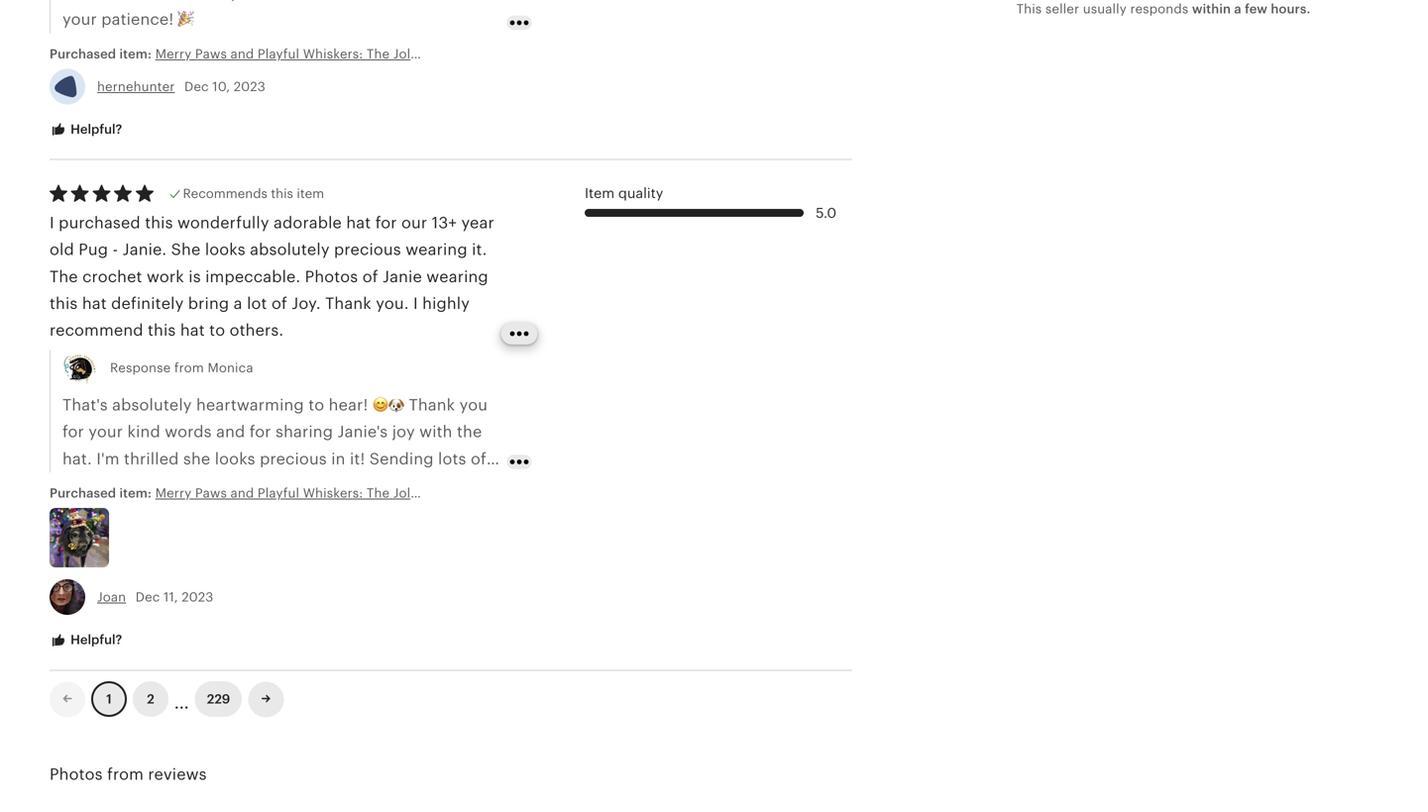 Task type: locate. For each thing, give the bounding box(es) containing it.
purchased
[[50, 46, 116, 61], [50, 486, 116, 501]]

1 vertical spatial thank
[[409, 396, 455, 414]]

1 vertical spatial from
[[107, 766, 144, 784]]

2 horizontal spatial hat
[[346, 214, 371, 232]]

to up 'sharing'
[[308, 396, 324, 414]]

2 christmas from the top
[[468, 486, 531, 501]]

photos up joy.
[[305, 268, 358, 286]]

dec
[[184, 79, 209, 94], [136, 590, 160, 605]]

paws
[[195, 46, 227, 61], [195, 486, 227, 501]]

purchased item: merry paws and playful whiskers: the jolly clown christmas pet hat!
[[50, 46, 584, 61], [50, 486, 584, 501]]

thank up with
[[409, 396, 455, 414]]

merry up hernehunter dec 10, 2023
[[155, 46, 192, 61]]

purchased down hat.
[[50, 486, 116, 501]]

that's absolutely heartwarming to hear! 😊🐶 thank you for your kind words and for sharing janie's joy with the hat. i'm thrilled she looks precious in it! sending lots of love to janie! 🎩❤️
[[62, 396, 488, 495]]

0 horizontal spatial precious
[[260, 450, 327, 468]]

seller
[[1046, 2, 1080, 16]]

pet
[[535, 46, 555, 61], [535, 486, 555, 501]]

1 horizontal spatial thank
[[409, 396, 455, 414]]

0 horizontal spatial from
[[107, 766, 144, 784]]

1 pet from the top
[[535, 46, 555, 61]]

item: up hernehunter link
[[119, 46, 152, 61]]

precious
[[334, 241, 401, 259], [260, 450, 327, 468]]

1 horizontal spatial from
[[174, 361, 204, 376]]

1 vertical spatial pet
[[535, 486, 555, 501]]

0 vertical spatial 2023
[[234, 79, 266, 94]]

1 vertical spatial purchased item: merry paws and playful whiskers: the jolly clown christmas pet hat!
[[50, 486, 584, 501]]

lot
[[247, 295, 267, 313]]

year
[[461, 214, 495, 232]]

this
[[271, 186, 293, 201], [145, 214, 173, 232], [50, 295, 78, 313], [148, 322, 176, 340]]

hat right the adorable
[[346, 214, 371, 232]]

clown
[[425, 46, 465, 61], [425, 486, 465, 501]]

quality
[[618, 185, 663, 201]]

purchased up hernehunter link
[[50, 46, 116, 61]]

0 vertical spatial hat!
[[559, 46, 584, 61]]

others.
[[230, 322, 284, 340]]

paws for 2nd merry paws and playful whiskers: the jolly clown christmas pet hat! link from the bottom
[[195, 46, 227, 61]]

work
[[147, 268, 184, 286]]

usually
[[1083, 2, 1127, 16]]

1 helpful? from the top
[[67, 122, 122, 137]]

0 vertical spatial to
[[209, 322, 225, 340]]

recommends this item
[[183, 186, 324, 201]]

0 vertical spatial precious
[[334, 241, 401, 259]]

for down heartwarming
[[250, 423, 271, 441]]

2 purchased from the top
[[50, 486, 116, 501]]

love
[[62, 477, 94, 495]]

item: down "thrilled"
[[119, 486, 152, 501]]

thank inside that's absolutely heartwarming to hear! 😊🐶 thank you for your kind words and for sharing janie's joy with the hat. i'm thrilled she looks precious in it! sending lots of love to janie! 🎩❤️
[[409, 396, 455, 414]]

photos down 1 link on the left bottom
[[50, 766, 103, 784]]

1 vertical spatial a
[[234, 295, 243, 313]]

precious inside that's absolutely heartwarming to hear! 😊🐶 thank you for your kind words and for sharing janie's joy with the hat. i'm thrilled she looks precious in it! sending lots of love to janie! 🎩❤️
[[260, 450, 327, 468]]

2 hat! from the top
[[559, 486, 584, 501]]

0 horizontal spatial to
[[99, 477, 115, 495]]

janie.
[[123, 241, 167, 259]]

0 vertical spatial item:
[[119, 46, 152, 61]]

0 vertical spatial pet
[[535, 46, 555, 61]]

from left "monica"
[[174, 361, 204, 376]]

0 vertical spatial absolutely
[[250, 241, 330, 259]]

the
[[367, 46, 390, 61], [50, 268, 78, 286], [367, 486, 390, 501]]

0 vertical spatial merry
[[155, 46, 192, 61]]

the for 2nd merry paws and playful whiskers: the jolly clown christmas pet hat! link from the bottom
[[367, 46, 390, 61]]

0 horizontal spatial dec
[[136, 590, 160, 605]]

our
[[401, 214, 428, 232]]

of
[[363, 268, 378, 286], [272, 295, 287, 313], [471, 450, 487, 468]]

christmas for 2nd merry paws and playful whiskers: the jolly clown christmas pet hat! link from the bottom
[[468, 46, 531, 61]]

for left our
[[375, 214, 397, 232]]

229 link
[[195, 682, 242, 718]]

1 whiskers: from the top
[[303, 46, 363, 61]]

1 horizontal spatial of
[[363, 268, 378, 286]]

1 horizontal spatial dec
[[184, 79, 209, 94]]

2 merry paws and playful whiskers: the jolly clown christmas pet hat! link from the top
[[155, 485, 584, 503]]

i
[[50, 214, 54, 232], [413, 295, 418, 313]]

0 vertical spatial of
[[363, 268, 378, 286]]

1 vertical spatial helpful?
[[67, 633, 122, 648]]

2 vertical spatial the
[[367, 486, 390, 501]]

absolutely down the adorable
[[250, 241, 330, 259]]

1 helpful? button from the top
[[35, 112, 137, 148]]

2 pet from the top
[[535, 486, 555, 501]]

whiskers: for 2nd merry paws and playful whiskers: the jolly clown christmas pet hat! link from the bottom
[[303, 46, 363, 61]]

1 playful from the top
[[258, 46, 300, 61]]

dec left 11,
[[136, 590, 160, 605]]

to down bring
[[209, 322, 225, 340]]

0 horizontal spatial of
[[272, 295, 287, 313]]

2 horizontal spatial for
[[375, 214, 397, 232]]

and right "🎩❤️"
[[231, 486, 254, 501]]

looks right she
[[215, 450, 255, 468]]

i right you.
[[413, 295, 418, 313]]

2 playful from the top
[[258, 486, 300, 501]]

janie's
[[338, 423, 388, 441]]

1 vertical spatial of
[[272, 295, 287, 313]]

thank inside i purchased this wonderfully adorable hat for our 13+ year old pug - janie.  she looks absolutely precious wearing it. the crochet work is impeccable.  photos of janie wearing this hat definitely bring a lot of joy.  thank you. i highly recommend this hat to others.
[[325, 295, 372, 313]]

precious down 'sharing'
[[260, 450, 327, 468]]

paws up the "10,"
[[195, 46, 227, 61]]

precious up janie
[[334, 241, 401, 259]]

thank right joy.
[[325, 295, 372, 313]]

1 paws from the top
[[195, 46, 227, 61]]

1 vertical spatial 2023
[[182, 590, 214, 605]]

0 vertical spatial purchased item: merry paws and playful whiskers: the jolly clown christmas pet hat!
[[50, 46, 584, 61]]

dec left the "10,"
[[184, 79, 209, 94]]

1 vertical spatial purchased
[[50, 486, 116, 501]]

merry
[[155, 46, 192, 61], [155, 486, 192, 501]]

1 vertical spatial item:
[[119, 486, 152, 501]]

wearing down 13+
[[406, 241, 468, 259]]

of right lots
[[471, 450, 487, 468]]

janie
[[383, 268, 422, 286]]

item: for 2nd merry paws and playful whiskers: the jolly clown christmas pet hat! link from the bottom
[[119, 46, 152, 61]]

paws down she
[[195, 486, 227, 501]]

2 vertical spatial to
[[99, 477, 115, 495]]

0 vertical spatial looks
[[205, 241, 246, 259]]

2023 right 11,
[[182, 590, 214, 605]]

highly
[[422, 295, 470, 313]]

merry for 2nd merry paws and playful whiskers: the jolly clown christmas pet hat! link from the top
[[155, 486, 192, 501]]

helpful? down hernehunter link
[[67, 122, 122, 137]]

0 horizontal spatial thank
[[325, 295, 372, 313]]

1 vertical spatial looks
[[215, 450, 255, 468]]

item
[[585, 185, 615, 201]]

1 vertical spatial paws
[[195, 486, 227, 501]]

1 vertical spatial hat
[[82, 295, 107, 313]]

1 horizontal spatial absolutely
[[250, 241, 330, 259]]

hat down bring
[[180, 322, 205, 340]]

thank
[[325, 295, 372, 313], [409, 396, 455, 414]]

a left few
[[1235, 2, 1242, 16]]

11,
[[164, 590, 178, 605]]

from left reviews
[[107, 766, 144, 784]]

0 vertical spatial photos
[[305, 268, 358, 286]]

0 horizontal spatial absolutely
[[112, 396, 192, 414]]

from
[[174, 361, 204, 376], [107, 766, 144, 784]]

merry paws and playful whiskers: the jolly clown christmas pet hat! link
[[155, 45, 584, 63], [155, 485, 584, 503]]

adorable
[[274, 214, 342, 232]]

helpful? button
[[35, 112, 137, 148], [35, 623, 137, 659]]

😊🐶
[[373, 396, 405, 414]]

looks down wonderfully
[[205, 241, 246, 259]]

and inside that's absolutely heartwarming to hear! 😊🐶 thank you for your kind words and for sharing janie's joy with the hat. i'm thrilled she looks precious in it! sending lots of love to janie! 🎩❤️
[[216, 423, 245, 441]]

i up the old
[[50, 214, 54, 232]]

playful
[[258, 46, 300, 61], [258, 486, 300, 501]]

0 vertical spatial purchased
[[50, 46, 116, 61]]

1 vertical spatial absolutely
[[112, 396, 192, 414]]

1 vertical spatial christmas
[[468, 486, 531, 501]]

joan
[[97, 590, 126, 605]]

hat!
[[559, 46, 584, 61], [559, 486, 584, 501]]

1 horizontal spatial 2023
[[234, 79, 266, 94]]

0 horizontal spatial hat
[[82, 295, 107, 313]]

hernehunter link
[[97, 79, 175, 94]]

in
[[331, 450, 346, 468]]

1 vertical spatial merry paws and playful whiskers: the jolly clown christmas pet hat! link
[[155, 485, 584, 503]]

…
[[174, 685, 189, 715]]

2023
[[234, 79, 266, 94], [182, 590, 214, 605]]

whiskers: for 2nd merry paws and playful whiskers: the jolly clown christmas pet hat! link from the top
[[303, 486, 363, 501]]

1 hat! from the top
[[559, 46, 584, 61]]

the for 2nd merry paws and playful whiskers: the jolly clown christmas pet hat! link from the top
[[367, 486, 390, 501]]

within
[[1192, 2, 1231, 16]]

heartwarming
[[196, 396, 304, 414]]

response from monica
[[110, 361, 253, 376]]

0 vertical spatial from
[[174, 361, 204, 376]]

of left janie
[[363, 268, 378, 286]]

1 vertical spatial the
[[50, 268, 78, 286]]

hours.
[[1271, 2, 1311, 16]]

for
[[375, 214, 397, 232], [62, 423, 84, 441], [250, 423, 271, 441]]

jolly
[[393, 46, 421, 61], [393, 486, 421, 501]]

0 vertical spatial dec
[[184, 79, 209, 94]]

helpful?
[[67, 122, 122, 137], [67, 633, 122, 648]]

0 vertical spatial merry paws and playful whiskers: the jolly clown christmas pet hat! link
[[155, 45, 584, 63]]

1 vertical spatial and
[[216, 423, 245, 441]]

pug
[[79, 241, 108, 259]]

1 vertical spatial helpful? button
[[35, 623, 137, 659]]

christmas
[[468, 46, 531, 61], [468, 486, 531, 501]]

1 vertical spatial whiskers:
[[303, 486, 363, 501]]

pet for 2nd merry paws and playful whiskers: the jolly clown christmas pet hat! link from the top
[[535, 486, 555, 501]]

0 horizontal spatial i
[[50, 214, 54, 232]]

helpful? down joan link
[[67, 633, 122, 648]]

joy.
[[292, 295, 321, 313]]

i purchased this wonderfully adorable hat for our 13+ year old pug - janie.  she looks absolutely precious wearing it. the crochet work is impeccable.  photos of janie wearing this hat definitely bring a lot of joy.  thank you. i highly recommend this hat to others.
[[50, 214, 495, 340]]

and
[[231, 46, 254, 61], [216, 423, 245, 441], [231, 486, 254, 501]]

and down heartwarming
[[216, 423, 245, 441]]

0 horizontal spatial a
[[234, 295, 243, 313]]

2 horizontal spatial of
[[471, 450, 487, 468]]

0 vertical spatial playful
[[258, 46, 300, 61]]

1 horizontal spatial i
[[413, 295, 418, 313]]

2023 for joan dec 11, 2023
[[182, 590, 214, 605]]

2 paws from the top
[[195, 486, 227, 501]]

5.0
[[816, 205, 837, 221]]

to inside i purchased this wonderfully adorable hat for our 13+ year old pug - janie.  she looks absolutely precious wearing it. the crochet work is impeccable.  photos of janie wearing this hat definitely bring a lot of joy.  thank you. i highly recommend this hat to others.
[[209, 322, 225, 340]]

wearing up highly
[[427, 268, 489, 286]]

photos
[[305, 268, 358, 286], [50, 766, 103, 784]]

2 whiskers: from the top
[[303, 486, 363, 501]]

she
[[171, 241, 201, 259]]

a left lot
[[234, 295, 243, 313]]

merry for 2nd merry paws and playful whiskers: the jolly clown christmas pet hat! link from the bottom
[[155, 46, 192, 61]]

1 vertical spatial playful
[[258, 486, 300, 501]]

1 christmas from the top
[[468, 46, 531, 61]]

of inside that's absolutely heartwarming to hear! 😊🐶 thank you for your kind words and for sharing janie's joy with the hat. i'm thrilled she looks precious in it! sending lots of love to janie! 🎩❤️
[[471, 450, 487, 468]]

absolutely up 'kind'
[[112, 396, 192, 414]]

hat
[[346, 214, 371, 232], [82, 295, 107, 313], [180, 322, 205, 340]]

2 vertical spatial of
[[471, 450, 487, 468]]

0 vertical spatial jolly
[[393, 46, 421, 61]]

joan dec 11, 2023
[[97, 590, 214, 605]]

1 horizontal spatial precious
[[334, 241, 401, 259]]

a
[[1235, 2, 1242, 16], [234, 295, 243, 313]]

1 vertical spatial hat!
[[559, 486, 584, 501]]

old
[[50, 241, 74, 259]]

0 horizontal spatial 2023
[[182, 590, 214, 605]]

2 item: from the top
[[119, 486, 152, 501]]

1 merry from the top
[[155, 46, 192, 61]]

1 vertical spatial photos
[[50, 766, 103, 784]]

0 vertical spatial wearing
[[406, 241, 468, 259]]

0 vertical spatial clown
[[425, 46, 465, 61]]

for up hat.
[[62, 423, 84, 441]]

-
[[113, 241, 118, 259]]

0 vertical spatial helpful? button
[[35, 112, 137, 148]]

item: for 2nd merry paws and playful whiskers: the jolly clown christmas pet hat! link from the top
[[119, 486, 152, 501]]

2 merry from the top
[[155, 486, 192, 501]]

0 vertical spatial whiskers:
[[303, 46, 363, 61]]

helpful? button down hernehunter link
[[35, 112, 137, 148]]

2023 right the "10,"
[[234, 79, 266, 94]]

1 vertical spatial jolly
[[393, 486, 421, 501]]

1 vertical spatial merry
[[155, 486, 192, 501]]

merry down "thrilled"
[[155, 486, 192, 501]]

this left item
[[271, 186, 293, 201]]

janie!
[[119, 477, 164, 495]]

0 vertical spatial hat
[[346, 214, 371, 232]]

0 vertical spatial thank
[[325, 295, 372, 313]]

purchased for 2nd merry paws and playful whiskers: the jolly clown christmas pet hat! link from the top
[[50, 486, 116, 501]]

1 vertical spatial to
[[308, 396, 324, 414]]

1 purchased from the top
[[50, 46, 116, 61]]

13+
[[432, 214, 457, 232]]

0 vertical spatial helpful?
[[67, 122, 122, 137]]

2 vertical spatial hat
[[180, 322, 205, 340]]

christmas for 2nd merry paws and playful whiskers: the jolly clown christmas pet hat! link from the top
[[468, 486, 531, 501]]

0 vertical spatial christmas
[[468, 46, 531, 61]]

impeccable.
[[205, 268, 301, 286]]

to down i'm
[[99, 477, 115, 495]]

of right lot
[[272, 295, 287, 313]]

and up hernehunter dec 10, 2023
[[231, 46, 254, 61]]

hat up "recommend"
[[82, 295, 107, 313]]

purchased
[[59, 214, 141, 232]]

absolutely
[[250, 241, 330, 259], [112, 396, 192, 414]]

1 vertical spatial dec
[[136, 590, 160, 605]]

0 vertical spatial paws
[[195, 46, 227, 61]]

1 vertical spatial precious
[[260, 450, 327, 468]]

whiskers:
[[303, 46, 363, 61], [303, 486, 363, 501]]

1 horizontal spatial to
[[209, 322, 225, 340]]

1
[[106, 693, 112, 707]]

1 item: from the top
[[119, 46, 152, 61]]

0 vertical spatial a
[[1235, 2, 1242, 16]]

1 vertical spatial clown
[[425, 486, 465, 501]]

helpful? button down joan link
[[35, 623, 137, 659]]

0 vertical spatial the
[[367, 46, 390, 61]]

1 horizontal spatial photos
[[305, 268, 358, 286]]

item:
[[119, 46, 152, 61], [119, 486, 152, 501]]



Task type: vqa. For each thing, say whether or not it's contained in the screenshot.
the Hat! to the bottom
yes



Task type: describe. For each thing, give the bounding box(es) containing it.
looks inside that's absolutely heartwarming to hear! 😊🐶 thank you for your kind words and for sharing janie's joy with the hat. i'm thrilled she looks precious in it! sending lots of love to janie! 🎩❤️
[[215, 450, 255, 468]]

this down definitely
[[148, 322, 176, 340]]

1 horizontal spatial a
[[1235, 2, 1242, 16]]

hear!
[[329, 396, 368, 414]]

this seller usually responds within a few hours.
[[1017, 2, 1311, 16]]

1 horizontal spatial for
[[250, 423, 271, 441]]

1 link
[[91, 682, 127, 718]]

10,
[[212, 79, 230, 94]]

this up "recommend"
[[50, 295, 78, 313]]

definitely
[[111, 295, 184, 313]]

item quality
[[585, 185, 663, 201]]

sending
[[370, 450, 434, 468]]

the
[[457, 423, 482, 441]]

that's
[[62, 396, 108, 414]]

hernehunter
[[97, 79, 175, 94]]

bring
[[188, 295, 229, 313]]

this up the janie.
[[145, 214, 173, 232]]

photos inside i purchased this wonderfully adorable hat for our 13+ year old pug - janie.  she looks absolutely precious wearing it. the crochet work is impeccable.  photos of janie wearing this hat definitely bring a lot of joy.  thank you. i highly recommend this hat to others.
[[305, 268, 358, 286]]

1 purchased item: merry paws and playful whiskers: the jolly clown christmas pet hat! from the top
[[50, 46, 584, 61]]

sharing
[[276, 423, 333, 441]]

this
[[1017, 2, 1042, 16]]

a inside i purchased this wonderfully adorable hat for our 13+ year old pug - janie.  she looks absolutely precious wearing it. the crochet work is impeccable.  photos of janie wearing this hat definitely bring a lot of joy.  thank you. i highly recommend this hat to others.
[[234, 295, 243, 313]]

0 horizontal spatial photos
[[50, 766, 103, 784]]

the inside i purchased this wonderfully adorable hat for our 13+ year old pug - janie.  she looks absolutely precious wearing it. the crochet work is impeccable.  photos of janie wearing this hat definitely bring a lot of joy.  thank you. i highly recommend this hat to others.
[[50, 268, 78, 286]]

view details of this review photo by joan image
[[50, 509, 109, 568]]

joy
[[392, 423, 415, 441]]

monica
[[208, 361, 253, 376]]

1 vertical spatial i
[[413, 295, 418, 313]]

it!
[[350, 450, 365, 468]]

2 helpful? button from the top
[[35, 623, 137, 659]]

1 merry paws and playful whiskers: the jolly clown christmas pet hat! link from the top
[[155, 45, 584, 63]]

1 horizontal spatial hat
[[180, 322, 205, 340]]

playful for 2nd merry paws and playful whiskers: the jolly clown christmas pet hat! link from the top
[[258, 486, 300, 501]]

you.
[[376, 295, 409, 313]]

229
[[207, 693, 230, 707]]

pet for 2nd merry paws and playful whiskers: the jolly clown christmas pet hat! link from the bottom
[[535, 46, 555, 61]]

2 vertical spatial and
[[231, 486, 254, 501]]

reviews
[[148, 766, 207, 784]]

photos from reviews
[[50, 766, 207, 784]]

few
[[1245, 2, 1268, 16]]

hat.
[[62, 450, 92, 468]]

for inside i purchased this wonderfully adorable hat for our 13+ year old pug - janie.  she looks absolutely precious wearing it. the crochet work is impeccable.  photos of janie wearing this hat definitely bring a lot of joy.  thank you. i highly recommend this hat to others.
[[375, 214, 397, 232]]

absolutely inside that's absolutely heartwarming to hear! 😊🐶 thank you for your kind words and for sharing janie's joy with the hat. i'm thrilled she looks precious in it! sending lots of love to janie! 🎩❤️
[[112, 396, 192, 414]]

wonderfully
[[177, 214, 269, 232]]

thrilled
[[124, 450, 179, 468]]

paws for 2nd merry paws and playful whiskers: the jolly clown christmas pet hat! link from the top
[[195, 486, 227, 501]]

hernehunter dec 10, 2023
[[97, 79, 266, 94]]

absolutely inside i purchased this wonderfully adorable hat for our 13+ year old pug - janie.  she looks absolutely precious wearing it. the crochet work is impeccable.  photos of janie wearing this hat definitely bring a lot of joy.  thank you. i highly recommend this hat to others.
[[250, 241, 330, 259]]

0 vertical spatial i
[[50, 214, 54, 232]]

0 vertical spatial and
[[231, 46, 254, 61]]

i'm
[[96, 450, 120, 468]]

with
[[419, 423, 453, 441]]

looks inside i purchased this wonderfully adorable hat for our 13+ year old pug - janie.  she looks absolutely precious wearing it. the crochet work is impeccable.  photos of janie wearing this hat definitely bring a lot of joy.  thank you. i highly recommend this hat to others.
[[205, 241, 246, 259]]

you
[[460, 396, 488, 414]]

2 helpful? from the top
[[67, 633, 122, 648]]

kind
[[127, 423, 160, 441]]

🎩❤️
[[168, 477, 200, 495]]

words
[[165, 423, 212, 441]]

playful for 2nd merry paws and playful whiskers: the jolly clown christmas pet hat! link from the bottom
[[258, 46, 300, 61]]

2 clown from the top
[[425, 486, 465, 501]]

1 clown from the top
[[425, 46, 465, 61]]

item
[[297, 186, 324, 201]]

2 horizontal spatial to
[[308, 396, 324, 414]]

from for monica
[[174, 361, 204, 376]]

response
[[110, 361, 171, 376]]

lots
[[438, 450, 466, 468]]

0 horizontal spatial for
[[62, 423, 84, 441]]

recommends
[[183, 186, 268, 201]]

dec for 11,
[[136, 590, 160, 605]]

recommend
[[50, 322, 143, 340]]

1 jolly from the top
[[393, 46, 421, 61]]

it.
[[472, 241, 487, 259]]

joan link
[[97, 590, 126, 605]]

your
[[88, 423, 123, 441]]

precious inside i purchased this wonderfully adorable hat for our 13+ year old pug - janie.  she looks absolutely precious wearing it. the crochet work is impeccable.  photos of janie wearing this hat definitely bring a lot of joy.  thank you. i highly recommend this hat to others.
[[334, 241, 401, 259]]

2
[[147, 693, 154, 707]]

purchased for 2nd merry paws and playful whiskers: the jolly clown christmas pet hat! link from the bottom
[[50, 46, 116, 61]]

from for reviews
[[107, 766, 144, 784]]

2023 for hernehunter dec 10, 2023
[[234, 79, 266, 94]]

crochet
[[82, 268, 142, 286]]

is
[[189, 268, 201, 286]]

dec for 10,
[[184, 79, 209, 94]]

2 jolly from the top
[[393, 486, 421, 501]]

2 link
[[133, 682, 169, 718]]

2 purchased item: merry paws and playful whiskers: the jolly clown christmas pet hat! from the top
[[50, 486, 584, 501]]

1 vertical spatial wearing
[[427, 268, 489, 286]]

she
[[183, 450, 210, 468]]

responds
[[1131, 2, 1189, 16]]



